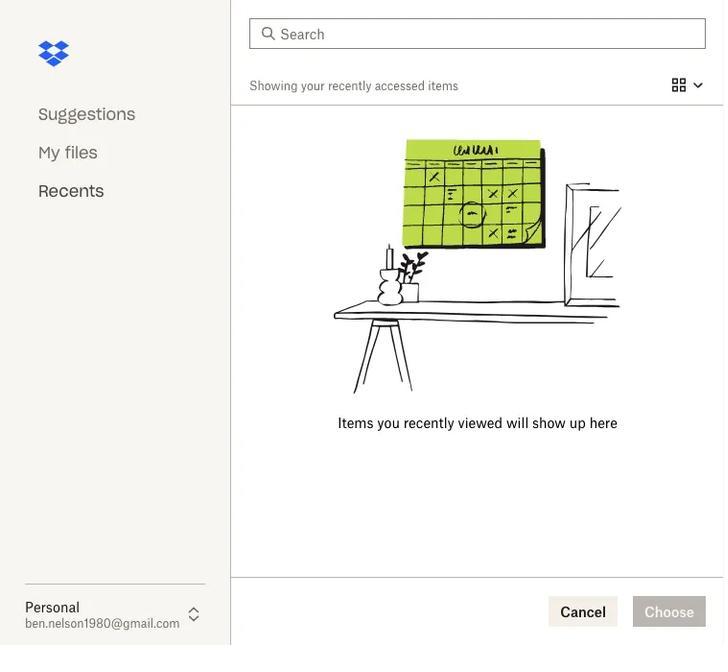 Task type: describe. For each thing, give the bounding box(es) containing it.
items
[[338, 415, 374, 431]]

personal
[[25, 598, 80, 615]]

here
[[590, 415, 618, 431]]

up
[[570, 415, 586, 431]]

my
[[38, 143, 60, 163]]

cancel button
[[549, 596, 618, 627]]

recents button
[[38, 176, 192, 207]]

show
[[533, 415, 566, 431]]

Search text field
[[280, 23, 695, 44]]

suggestions button
[[38, 99, 192, 130]]

accessed
[[375, 79, 425, 93]]

my files button
[[38, 138, 192, 168]]

viewed
[[458, 415, 503, 431]]

recently for viewed
[[404, 415, 455, 431]]

suggestions
[[38, 105, 136, 124]]

my files
[[38, 143, 98, 163]]

files
[[65, 143, 98, 163]]



Task type: vqa. For each thing, say whether or not it's contained in the screenshot.
Dropbox 'icon'
yes



Task type: locate. For each thing, give the bounding box(es) containing it.
0 horizontal spatial recently
[[328, 79, 372, 93]]

1 vertical spatial recently
[[404, 415, 455, 431]]

dropbox image
[[38, 38, 69, 69]]

recents
[[38, 181, 104, 201]]

items
[[428, 79, 459, 93]]

will
[[507, 415, 529, 431]]

0 vertical spatial recently
[[328, 79, 372, 93]]

recently for accessed
[[328, 79, 372, 93]]

showing your recently accessed items
[[250, 79, 459, 93]]

ben.nelson1980@gmail.com
[[25, 616, 180, 630]]

your
[[301, 79, 325, 93]]

recently right you
[[404, 415, 455, 431]]

recently
[[328, 79, 372, 93], [404, 415, 455, 431]]

1 horizontal spatial recently
[[404, 415, 455, 431]]

cancel
[[561, 603, 607, 620]]

recently right your
[[328, 79, 372, 93]]

items you recently viewed will show up here
[[338, 415, 618, 431]]

showing
[[250, 79, 298, 93]]

you
[[377, 415, 400, 431]]

personal ben.nelson1980@gmail.com
[[25, 598, 180, 630]]



